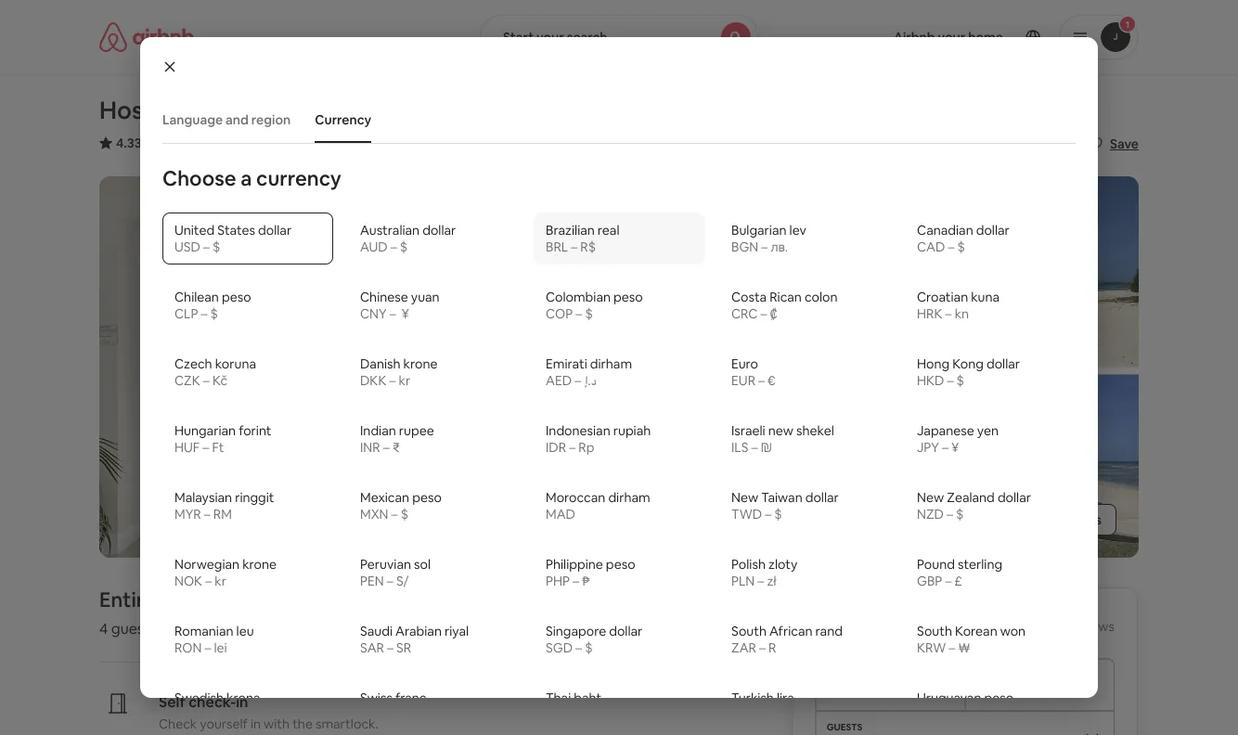 Task type: locate. For each thing, give the bounding box(es) containing it.
aud
[[360, 239, 388, 255]]

– right cop
[[576, 305, 582, 322]]

– right 'aud'
[[391, 239, 397, 255]]

0 vertical spatial dirham
[[590, 355, 632, 372]]

2 south from the left
[[917, 623, 952, 639]]

rental
[[160, 586, 216, 613]]

south left "r"
[[731, 623, 767, 639]]

montego
[[234, 135, 290, 151]]

reviews down language
[[169, 135, 216, 151]]

hkd
[[917, 372, 944, 389]]

south inside south korean won krw – ₩
[[917, 623, 952, 639]]

thai baht button
[[534, 680, 704, 732]]

new left taiwan
[[731, 489, 758, 506]]

0 horizontal spatial south
[[731, 623, 767, 639]]

dollar inside united states dollar usd – $
[[258, 222, 292, 239]]

– inside new taiwan dollar twd – $
[[765, 506, 772, 523]]

your
[[537, 29, 564, 45]]

– right dkk
[[389, 372, 396, 389]]

₹
[[392, 439, 400, 456]]

bedroom image
[[626, 375, 879, 558]]

– left the kč
[[203, 372, 210, 389]]

– left r$
[[571, 239, 578, 255]]

tab list containing language and region
[[153, 97, 1076, 143]]

4.33 down the hospitality
[[116, 135, 142, 151]]

baht
[[574, 690, 602, 706]]

search
[[567, 29, 608, 45]]

dirham right moroccan
[[608, 489, 650, 506]]

australian dollar aud – $
[[360, 222, 456, 255]]

– right nok
[[205, 573, 212, 589]]

0 horizontal spatial 4.33 · 45 reviews
[[116, 135, 216, 151]]

hospitality expert
[[362, 586, 536, 613]]

usd
[[174, 239, 200, 255]]

– inside emirati dirham aed – ﺩ.ﺇ
[[575, 372, 581, 389]]

– inside new zealand dollar nzd – $
[[947, 506, 953, 523]]

languages dialog
[[140, 37, 1098, 735]]

· down language and region
[[223, 135, 227, 154]]

kr for nok – kr
[[215, 573, 226, 589]]

– right clp
[[201, 305, 207, 322]]

– left zł
[[758, 573, 764, 589]]

dirham right emirati
[[590, 355, 632, 372]]

costa rican colon crc – ₡
[[731, 289, 838, 322]]

45 down the hospitality
[[151, 135, 166, 151]]

0 vertical spatial reviews
[[169, 135, 216, 151]]

$ inside hong kong dollar hkd – $
[[957, 372, 964, 389]]

Start your search search field
[[480, 15, 758, 59]]

jamaica
[[424, 135, 475, 151]]

$ right 'aud'
[[400, 239, 408, 255]]

dollar right singapore
[[609, 623, 643, 639]]

kr inside norwegian krone nok – kr
[[215, 573, 226, 589]]

kr inside danish krone dkk – kr
[[399, 372, 410, 389]]

₩
[[958, 639, 970, 656]]

– left ￥
[[390, 305, 396, 322]]

– left ₪
[[751, 439, 758, 456]]

· inside · montego bay, st. james parish, jamaica
[[223, 135, 227, 154]]

1 horizontal spatial south
[[917, 623, 952, 639]]

– left €
[[758, 372, 765, 389]]

kuna
[[971, 289, 1000, 305]]

1 horizontal spatial 4.33 · 45 reviews
[[1016, 618, 1115, 635]]

1 vertical spatial dirham
[[608, 489, 650, 506]]

php
[[546, 573, 570, 589]]

$ inside new taiwan dollar twd – $
[[774, 506, 782, 523]]

polish zloty pln – zł
[[731, 556, 798, 589]]

beach
[[361, 95, 431, 126]]

lei
[[214, 639, 227, 656]]

– inside israeli new shekel ils – ₪
[[751, 439, 758, 456]]

language and region
[[162, 111, 291, 128]]

philippine
[[546, 556, 603, 573]]

dkk
[[360, 372, 387, 389]]

peso inside "mexican peso mxn – $"
[[412, 489, 442, 506]]

new inside new zealand dollar nzd – $
[[917, 489, 944, 506]]

– inside romanian leu ron – lei
[[205, 639, 211, 656]]

$ right usd
[[213, 239, 220, 255]]

$ right hkd
[[957, 372, 964, 389]]

$ inside the canadian dollar cad – $
[[957, 239, 965, 255]]

– left the ﺩ.ﺇ
[[575, 372, 581, 389]]

– inside united states dollar usd – $
[[203, 239, 210, 255]]

singapore
[[546, 623, 606, 639]]

in up yourself
[[236, 692, 248, 711]]

australian
[[360, 222, 420, 239]]

– right cad
[[948, 239, 954, 255]]

$ inside australian dollar aud – $
[[400, 239, 408, 255]]

hospitality expert f32: beach front, pool & chef
[[99, 95, 637, 126]]

– right hkd
[[947, 372, 954, 389]]

bulgarian
[[731, 222, 787, 239]]

peso right mexican
[[412, 489, 442, 506]]

danish
[[360, 355, 401, 372]]

euro
[[731, 355, 758, 372]]

canadian
[[917, 222, 973, 239]]

swedish krona
[[174, 690, 260, 706]]

in left the with
[[251, 716, 261, 732]]

– left '₹'
[[383, 439, 390, 456]]

uruguayan peso button
[[905, 680, 1076, 732]]

1 horizontal spatial kr
[[399, 372, 410, 389]]

– left kn
[[945, 305, 952, 322]]

– left rp on the left of page
[[569, 439, 576, 456]]

in
[[236, 692, 248, 711], [251, 716, 261, 732]]

0 horizontal spatial in
[[236, 692, 248, 711]]

chinese
[[360, 289, 408, 305]]

– inside hong kong dollar hkd – $
[[947, 372, 954, 389]]

2 new from the left
[[917, 489, 944, 506]]

uruguayan peso
[[917, 690, 1014, 706]]

0 vertical spatial kr
[[399, 372, 410, 389]]

dirham for moroccan dirham mad
[[608, 489, 650, 506]]

dollar right kong
[[987, 355, 1020, 372]]

$ right nzd
[[956, 506, 964, 523]]

– inside brazilian real brl – r$
[[571, 239, 578, 255]]

– inside south african rand zar – r
[[759, 639, 766, 656]]

pln
[[731, 573, 755, 589]]

peso inside chilean peso clp – $
[[222, 289, 251, 305]]

1 vertical spatial reviews
[[1069, 618, 1115, 635]]

crc
[[731, 305, 758, 322]]

south
[[731, 623, 767, 639], [917, 623, 952, 639]]

dollar right canadian on the top right of the page
[[976, 222, 1010, 239]]

$ right sgd
[[585, 639, 593, 656]]

language and region button
[[153, 102, 300, 137]]

– inside costa rican colon crc – ₡
[[761, 305, 767, 322]]

1 horizontal spatial 4.33
[[1016, 618, 1042, 635]]

4.33 right "korean" in the right bottom of the page
[[1016, 618, 1042, 635]]

4 guests
[[99, 619, 157, 638]]

peso inside button
[[984, 690, 1014, 706]]

choose a language and currency element
[[151, 97, 1087, 735]]

currency
[[315, 111, 371, 128]]

– left ft
[[203, 439, 209, 456]]

1 vertical spatial 4.33 · 45 reviews
[[1016, 618, 1115, 635]]

– inside norwegian krone nok – kr
[[205, 573, 212, 589]]

1 horizontal spatial krone
[[403, 355, 438, 372]]

dollar right "states"
[[258, 222, 292, 239]]

zloty
[[768, 556, 798, 573]]

$ inside colombian peso cop – $
[[585, 305, 593, 322]]

$ right cop
[[585, 305, 593, 322]]

new inside new taiwan dollar twd – $
[[731, 489, 758, 506]]

0 horizontal spatial krone
[[242, 556, 277, 573]]

the
[[292, 716, 313, 732]]

1 horizontal spatial 45
[[1052, 618, 1066, 635]]

dirham inside moroccan dirham mad
[[608, 489, 650, 506]]

$178
[[816, 611, 860, 637]]

$ right clp
[[210, 305, 218, 322]]

south inside south african rand zar – r
[[731, 623, 767, 639]]

4
[[99, 619, 108, 638]]

smartlock.
[[316, 716, 378, 732]]

self check-in check yourself in with the smartlock.
[[159, 692, 378, 732]]

– left the ¥
[[942, 439, 948, 456]]

– left лв.
[[761, 239, 768, 255]]

1 vertical spatial 45
[[1052, 618, 1066, 635]]

0 horizontal spatial 4.33
[[116, 135, 142, 151]]

clp
[[174, 305, 198, 322]]

– right twd
[[765, 506, 772, 523]]

norwegian
[[174, 556, 240, 573]]

1 vertical spatial kr
[[215, 573, 226, 589]]

– inside euro eur – €
[[758, 372, 765, 389]]

rose hall beach club beach image
[[886, 375, 1139, 558]]

and
[[226, 111, 249, 128]]

$ inside chilean peso clp – $
[[210, 305, 218, 322]]

– inside polish zloty pln – zł
[[758, 573, 764, 589]]

dirham
[[590, 355, 632, 372], [608, 489, 650, 506]]

yen
[[977, 422, 999, 439]]

– right sgd
[[576, 639, 582, 656]]

south left ₩
[[917, 623, 952, 639]]

kr right nok
[[215, 573, 226, 589]]

krone up unit
[[242, 556, 277, 573]]

start your search
[[503, 29, 608, 45]]

thai
[[546, 690, 571, 706]]

peso for chilean peso
[[222, 289, 251, 305]]

koruna
[[215, 355, 256, 372]]

czk
[[174, 372, 200, 389]]

– left sr
[[387, 639, 394, 656]]

1 horizontal spatial reviews
[[1069, 618, 1115, 635]]

zealand
[[947, 489, 995, 506]]

– right nzd
[[947, 506, 953, 523]]

45 right won
[[1052, 618, 1066, 635]]

£
[[955, 573, 962, 589]]

krone right danish
[[403, 355, 438, 372]]

4.33 · 45 reviews down the hospitality
[[116, 135, 216, 151]]

st.
[[320, 135, 336, 151]]

states
[[217, 222, 255, 239]]

0 horizontal spatial new
[[731, 489, 758, 506]]

new left zealand
[[917, 489, 944, 506]]

dirham inside emirati dirham aed – ﺩ.ﺇ
[[590, 355, 632, 372]]

krw
[[917, 639, 946, 656]]

dollar right australian
[[422, 222, 456, 239]]

arabian
[[395, 623, 442, 639]]

self
[[159, 692, 185, 711]]

– left lei
[[205, 639, 211, 656]]

– inside chilean peso clp – $
[[201, 305, 207, 322]]

1 vertical spatial krone
[[242, 556, 277, 573]]

balcony views image
[[99, 176, 619, 558]]

1 south from the left
[[731, 623, 767, 639]]

aed
[[546, 372, 572, 389]]

1 horizontal spatial new
[[917, 489, 944, 506]]

– inside philippine peso php – ₱
[[573, 573, 579, 589]]

new taiwan dollar twd – $
[[731, 489, 839, 523]]

kr right dkk
[[399, 372, 410, 389]]

1 horizontal spatial in
[[251, 716, 261, 732]]

tab list
[[153, 97, 1076, 143]]

kr for dkk – kr
[[399, 372, 410, 389]]

krone inside danish krone dkk – kr
[[403, 355, 438, 372]]

– left rm
[[204, 506, 210, 523]]

4.33 · 45 reviews up 12/23/2023
[[1016, 618, 1115, 635]]

– inside bulgarian lev bgn – лв.
[[761, 239, 768, 255]]

1 new from the left
[[731, 489, 758, 506]]

0 vertical spatial 4.33 · 45 reviews
[[116, 135, 216, 151]]

reviews right won
[[1069, 618, 1115, 635]]

$ right twd
[[774, 506, 782, 523]]

– left ₩
[[949, 639, 955, 656]]

peso right uruguayan
[[984, 690, 1014, 706]]

– left "r"
[[759, 639, 766, 656]]

0 vertical spatial krone
[[403, 355, 438, 372]]

dollar inside new zealand dollar nzd – $
[[998, 489, 1031, 506]]

$ right mxn
[[401, 506, 408, 523]]

won
[[1000, 623, 1026, 639]]

– right mxn
[[391, 506, 398, 523]]

chilean
[[174, 289, 219, 305]]

krone inside norwegian krone nok – kr
[[242, 556, 277, 573]]

swiss franc button
[[348, 680, 519, 732]]

peso right chilean
[[222, 289, 251, 305]]

dollar up show
[[998, 489, 1031, 506]]

– right usd
[[203, 239, 210, 255]]

$ right cad
[[957, 239, 965, 255]]

· left the 2
[[243, 619, 247, 638]]

by
[[334, 586, 358, 613]]

south african rand zar – r
[[731, 623, 843, 656]]

– left s/ on the bottom
[[387, 573, 393, 589]]

seacastles beach image
[[886, 176, 1139, 367]]

with
[[264, 716, 290, 732]]

– left £
[[945, 573, 952, 589]]

1 bedroom · 2 beds
[[167, 619, 296, 638]]

4.33 · 45 reviews
[[116, 135, 216, 151], [1016, 618, 1115, 635]]

peso inside philippine peso php – ₱
[[606, 556, 635, 573]]

dollar right taiwan
[[805, 489, 839, 506]]

peso right ₱
[[606, 556, 635, 573]]

hosted
[[262, 586, 330, 613]]

0 vertical spatial 45
[[151, 135, 166, 151]]

entire
[[99, 586, 156, 613]]

krone for danish krone dkk – kr
[[403, 355, 438, 372]]

0 horizontal spatial kr
[[215, 573, 226, 589]]

peso right colombian
[[614, 289, 643, 305]]

– inside the malaysian ringgit myr – rm
[[204, 506, 210, 523]]

peso inside colombian peso cop – $
[[614, 289, 643, 305]]

– left ₱
[[573, 573, 579, 589]]

swiss franc
[[360, 690, 426, 706]]

– left ₡
[[761, 305, 767, 322]]

pool
[[505, 95, 555, 126]]

real
[[598, 222, 620, 239]]



Task type: describe. For each thing, give the bounding box(es) containing it.
start your search button
[[480, 15, 758, 59]]

1 vertical spatial 4.33
[[1016, 618, 1042, 635]]

rupiah
[[613, 422, 651, 439]]

thai baht
[[546, 690, 602, 706]]

malaysian ringgit myr – rm
[[174, 489, 274, 523]]

dollar inside new taiwan dollar twd – $
[[805, 489, 839, 506]]

croatian
[[917, 289, 968, 305]]

$ inside new zealand dollar nzd – $
[[956, 506, 964, 523]]

polish
[[731, 556, 766, 573]]

лв.
[[771, 239, 788, 255]]

· down the hospitality
[[144, 135, 148, 151]]

zł
[[767, 573, 777, 589]]

rupee
[[399, 422, 434, 439]]

pound
[[917, 556, 955, 573]]

sr
[[396, 639, 411, 656]]

0 horizontal spatial reviews
[[169, 135, 216, 151]]

$ inside the "singapore dollar sgd – $"
[[585, 639, 593, 656]]

romanian
[[174, 623, 233, 639]]

all
[[1042, 512, 1056, 528]]

shekel
[[796, 422, 834, 439]]

12/23/2023
[[977, 683, 1045, 700]]

hungarian
[[174, 422, 236, 439]]

– inside pound sterling gbp – £
[[945, 573, 952, 589]]

a
[[241, 165, 252, 191]]

– inside japanese yen jpy – ¥
[[942, 439, 948, 456]]

– inside indian rupee inr – ₹
[[383, 439, 390, 456]]

tab list inside choose a language and currency element
[[153, 97, 1076, 143]]

region
[[251, 111, 291, 128]]

myr
[[174, 506, 201, 523]]

philippine peso php – ₱
[[546, 556, 635, 589]]

r$
[[580, 239, 596, 255]]

zar
[[731, 639, 756, 656]]

emirati dirham aed – ﺩ.ﺇ
[[546, 355, 632, 389]]

japanese
[[917, 422, 974, 439]]

– inside south korean won krw – ₩
[[949, 639, 955, 656]]

– inside "mexican peso mxn – $"
[[391, 506, 398, 523]]

dollar inside australian dollar aud – $
[[422, 222, 456, 239]]

front,
[[436, 95, 500, 126]]

– inside czech koruna czk – kč
[[203, 372, 210, 389]]

show all photos
[[1006, 512, 1102, 528]]

– inside colombian peso cop – $
[[576, 305, 582, 322]]

bgn
[[731, 239, 759, 255]]

south for zar
[[731, 623, 767, 639]]

moroccan
[[546, 489, 605, 506]]

peso for philippine peso
[[606, 556, 635, 573]]

indian
[[360, 422, 396, 439]]

indonesian
[[546, 422, 610, 439]]

saudi
[[360, 623, 393, 639]]

gbp
[[917, 573, 942, 589]]

45 reviews button
[[151, 134, 216, 152]]

choose
[[162, 165, 236, 191]]

kn
[[955, 305, 969, 322]]

idr
[[546, 439, 566, 456]]

indonesian rupiah idr – rp
[[546, 422, 651, 456]]

danish krone dkk – kr
[[360, 355, 438, 389]]

· right won
[[1045, 618, 1048, 635]]

– inside hungarian forint huf – ft
[[203, 439, 209, 456]]

canadian dollar cad – $
[[917, 222, 1010, 255]]

choose a currency
[[162, 165, 341, 191]]

chef
[[582, 95, 637, 126]]

peruvian
[[360, 556, 411, 573]]

– inside the "singapore dollar sgd – $"
[[576, 639, 582, 656]]

$ inside united states dollar usd – $
[[213, 239, 220, 255]]

kitchen image
[[626, 176, 879, 367]]

share
[[1035, 136, 1069, 152]]

south for krw
[[917, 623, 952, 639]]

mexican
[[360, 489, 409, 506]]

brl
[[546, 239, 568, 255]]

bedroom
[[176, 619, 240, 638]]

0 vertical spatial in
[[236, 692, 248, 711]]

– inside australian dollar aud – $
[[391, 239, 397, 255]]

profile element
[[781, 0, 1139, 74]]

rican
[[770, 289, 802, 305]]

dollar inside the canadian dollar cad – $
[[976, 222, 1010, 239]]

￥
[[399, 305, 412, 322]]

– inside peruvian sol pen – s/
[[387, 573, 393, 589]]

new for nzd
[[917, 489, 944, 506]]

sterling
[[958, 556, 1002, 573]]

dollar inside hong kong dollar hkd – $
[[987, 355, 1020, 372]]

bulgarian lev bgn – лв.
[[731, 222, 806, 255]]

singapore dollar sgd – $
[[546, 623, 643, 656]]

1 vertical spatial in
[[251, 716, 261, 732]]

czech
[[174, 355, 212, 372]]

check-
[[189, 692, 236, 711]]

israeli new shekel ils – ₪
[[731, 422, 834, 456]]

james
[[339, 135, 379, 151]]

twd
[[731, 506, 762, 523]]

peso for colombian peso
[[614, 289, 643, 305]]

– inside saudi arabian riyal sar – sr
[[387, 639, 394, 656]]

sar
[[360, 639, 384, 656]]

saudi arabian riyal sar – sr
[[360, 623, 469, 656]]

krone for norwegian krone nok – kr
[[242, 556, 277, 573]]

currency button
[[306, 102, 381, 137]]

israeli
[[731, 422, 765, 439]]

ron
[[174, 639, 202, 656]]

croatian kuna hrk – kn
[[917, 289, 1000, 322]]

malaysian
[[174, 489, 232, 506]]

unit
[[220, 586, 258, 613]]

₱
[[582, 573, 590, 589]]

₪
[[761, 439, 772, 456]]

– inside chinese yuan cny – ￥
[[390, 305, 396, 322]]

chinese yuan cny – ￥
[[360, 289, 440, 322]]

yourself
[[200, 716, 248, 732]]

ils
[[731, 439, 748, 456]]

start
[[503, 29, 534, 45]]

lev
[[789, 222, 806, 239]]

jpy
[[917, 439, 939, 456]]

uruguayan
[[917, 690, 981, 706]]

kč
[[212, 372, 228, 389]]

hungarian forint huf – ft
[[174, 422, 271, 456]]

dollar inside the "singapore dollar sgd – $"
[[609, 623, 643, 639]]

guests
[[111, 619, 157, 638]]

new for twd
[[731, 489, 758, 506]]

ft
[[212, 439, 224, 456]]

entire rental unit hosted by hospitality expert
[[99, 586, 536, 613]]

0 horizontal spatial 45
[[151, 135, 166, 151]]

– inside the canadian dollar cad – $
[[948, 239, 954, 255]]

peso for mexican peso
[[412, 489, 442, 506]]

kong
[[952, 355, 984, 372]]

$ inside "mexican peso mxn – $"
[[401, 506, 408, 523]]

colon
[[805, 289, 838, 305]]

– inside danish krone dkk – kr
[[389, 372, 396, 389]]

r
[[769, 639, 776, 656]]

– inside the croatian kuna hrk – kn
[[945, 305, 952, 322]]

dirham for emirati dirham aed – ﺩ.ﺇ
[[590, 355, 632, 372]]

0 vertical spatial 4.33
[[116, 135, 142, 151]]

– inside indonesian rupiah idr – rp
[[569, 439, 576, 456]]

expert
[[228, 95, 304, 126]]



Task type: vqa. For each thing, say whether or not it's contained in the screenshot.
$ inside the Canadian dollar CAD – $
yes



